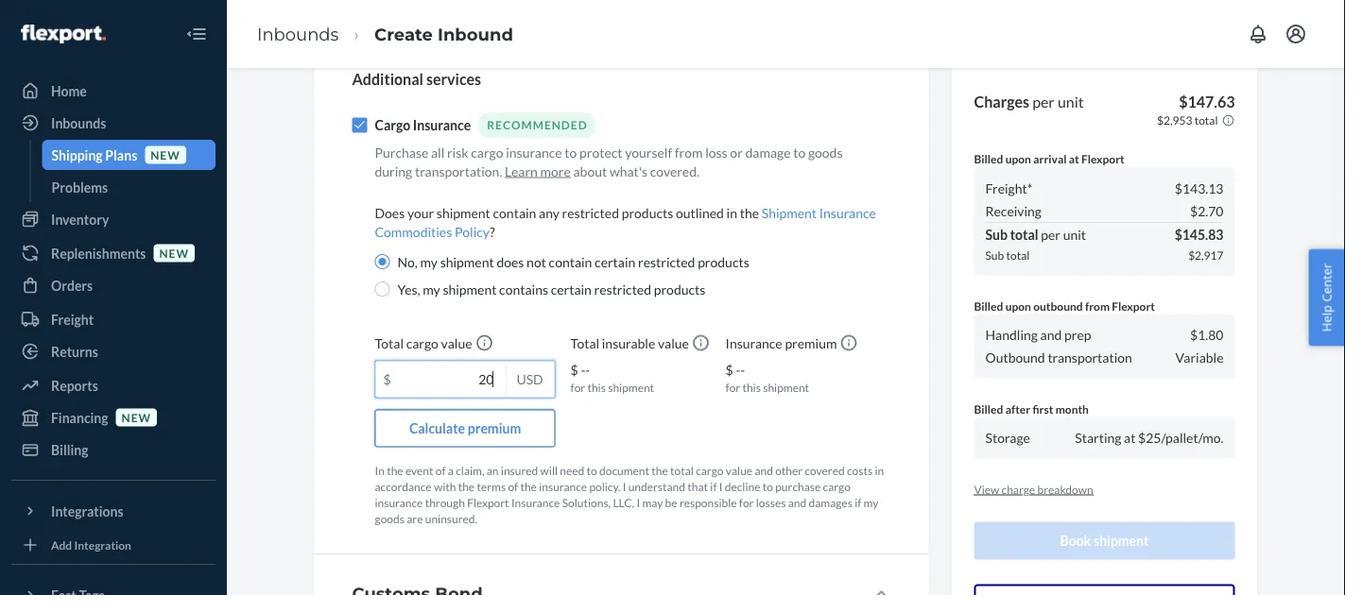 Task type: vqa. For each thing, say whether or not it's contained in the screenshot.
Access in the webhooks access to the logistics webhooks api
no



Task type: describe. For each thing, give the bounding box(es) containing it.
shipment down insurance premium
[[763, 380, 809, 394]]

$2,917
[[1188, 249, 1224, 262]]

goods inside purchase all risk cargo insurance to protect yourself from loss or damage to goods during transportation.
[[808, 144, 843, 160]]

$143.13
[[1175, 180, 1224, 196]]

billed for freight*
[[974, 152, 1003, 166]]

returns
[[51, 344, 98, 360]]

additional services
[[352, 69, 481, 88]]

cargo
[[375, 117, 410, 133]]

outlined
[[676, 205, 724, 221]]

my inside the in the event of a claim, an insured will need to document the total cargo value and other covered costs in accordance with the terms of the insurance policy. i understand that if i decline to purchase cargo insurance through flexport insurance solutions, llc, i may be responsible for losses and damages if my goods are uninsured.
[[864, 496, 879, 510]]

calculate premium button
[[375, 410, 555, 448]]

cargo up damages
[[823, 480, 851, 494]]

1 horizontal spatial from
[[1085, 299, 1110, 313]]

integrations
[[51, 503, 123, 519]]

inbounds inside breadcrumbs navigation
[[257, 24, 339, 44]]

flexport for receiving
[[1081, 152, 1125, 166]]

problems
[[52, 179, 108, 195]]

integration
[[74, 538, 131, 552]]

from inside purchase all risk cargo insurance to protect yourself from loss or damage to goods during transportation.
[[675, 144, 703, 160]]

inventory link
[[11, 204, 216, 234]]

calculate premium
[[409, 421, 521, 437]]

cargo up that
[[696, 464, 724, 477]]

be
[[665, 496, 677, 510]]

sub for sub total
[[986, 249, 1004, 262]]

yes, my shipment contains certain restricted products
[[398, 281, 706, 297]]

new for financing
[[122, 411, 151, 424]]

claim,
[[456, 464, 484, 477]]

center
[[1318, 263, 1335, 302]]

to right the need
[[587, 464, 597, 477]]

products for does your shipment contain any restricted products outlined in the
[[622, 205, 673, 221]]

0 horizontal spatial and
[[755, 464, 773, 477]]

2 horizontal spatial i
[[719, 480, 723, 494]]

billed for handling and prep
[[974, 299, 1003, 313]]

restricted for any
[[562, 205, 619, 221]]

the down insured
[[520, 480, 537, 494]]

1 vertical spatial at
[[1124, 430, 1136, 446]]

more
[[540, 163, 571, 179]]

transportation
[[1048, 350, 1132, 366]]

policy.
[[589, 480, 620, 494]]

sub total per unit
[[986, 227, 1086, 243]]

are
[[407, 512, 423, 526]]

handling and prep
[[986, 327, 1091, 343]]

shipping plans
[[52, 147, 137, 163]]

yes,
[[398, 281, 420, 297]]

services
[[426, 69, 481, 88]]

view charge breakdown button
[[974, 482, 1235, 498]]

understand
[[628, 480, 685, 494]]

add
[[51, 538, 72, 552]]

with
[[434, 480, 456, 494]]

create inbound link
[[374, 24, 513, 44]]

storage
[[986, 430, 1030, 446]]

open account menu image
[[1285, 23, 1307, 45]]

what's
[[610, 163, 648, 179]]

for for insurance premium
[[726, 380, 740, 394]]

purchase
[[775, 480, 821, 494]]

damages
[[809, 496, 853, 510]]

1 vertical spatial certain
[[551, 281, 592, 297]]

insurance inside the in the event of a claim, an insured will need to document the total cargo value and other covered costs in accordance with the terms of the insurance policy. i understand that if i decline to purchase cargo insurance through flexport insurance solutions, llc, i may be responsible for losses and damages if my goods are uninsured.
[[511, 496, 560, 510]]

flexport logo image
[[21, 25, 106, 43]]

shipping
[[52, 147, 103, 163]]

additional
[[352, 69, 423, 88]]

variable
[[1176, 350, 1224, 366]]

reports
[[51, 378, 98, 394]]

create inbound
[[374, 24, 513, 44]]

3 billed from the top
[[974, 402, 1003, 416]]

arrival
[[1033, 152, 1067, 166]]

my for no,
[[420, 254, 438, 270]]

policy
[[455, 223, 490, 240]]

not
[[527, 254, 546, 270]]

total for $2,953 total
[[1195, 113, 1218, 127]]

total for total cargo value
[[375, 336, 404, 352]]

to up more
[[565, 144, 577, 160]]

an
[[487, 464, 499, 477]]

after
[[1005, 402, 1030, 416]]

through
[[425, 496, 465, 510]]

prep
[[1064, 327, 1091, 343]]

inventory
[[51, 211, 109, 227]]

event
[[405, 464, 433, 477]]

will
[[540, 464, 558, 477]]

0 vertical spatial unit
[[1058, 92, 1084, 111]]

billed after first month
[[974, 402, 1089, 416]]

$1.80
[[1190, 327, 1224, 343]]

reports link
[[11, 371, 216, 401]]

0 horizontal spatial at
[[1069, 152, 1079, 166]]

1 vertical spatial restricted
[[638, 254, 695, 270]]

Enter cargo value text field
[[376, 361, 505, 397]]

llc,
[[613, 496, 634, 510]]

$2.70
[[1190, 203, 1224, 219]]

$ -- for this shipment for insurance
[[726, 362, 809, 394]]

or
[[730, 144, 743, 160]]

goods inside the in the event of a claim, an insured will need to document the total cargo value and other covered costs in accordance with the terms of the insurance policy. i understand that if i decline to purchase cargo insurance through flexport insurance solutions, llc, i may be responsible for losses and damages if my goods are uninsured.
[[375, 512, 405, 526]]

orders link
[[11, 270, 216, 301]]

charges per unit
[[974, 92, 1084, 111]]

upon for freight*
[[1005, 152, 1031, 166]]

for inside the in the event of a claim, an insured will need to document the total cargo value and other covered costs in accordance with the terms of the insurance policy. i understand that if i decline to purchase cargo insurance through flexport insurance solutions, llc, i may be responsible for losses and damages if my goods are uninsured.
[[739, 496, 754, 510]]

sub total
[[986, 249, 1030, 262]]

shipment down does
[[443, 281, 497, 297]]

$ for total
[[571, 362, 578, 378]]

home
[[51, 83, 87, 99]]

0 vertical spatial of
[[436, 464, 446, 477]]

other
[[775, 464, 803, 477]]

may
[[642, 496, 663, 510]]

cargo up enter cargo value text box
[[406, 336, 439, 352]]

add integration
[[51, 538, 131, 552]]

2 - from the left
[[585, 362, 590, 378]]

covered
[[805, 464, 845, 477]]

help center button
[[1309, 249, 1345, 346]]

total cargo value
[[375, 336, 475, 352]]

in the event of a claim, an insured will need to document the total cargo value and other covered costs in accordance with the terms of the insurance policy. i understand that if i decline to purchase cargo insurance through flexport insurance solutions, llc, i may be responsible for losses and damages if my goods are uninsured.
[[375, 464, 884, 526]]

open notifications image
[[1247, 23, 1270, 45]]

upon for handling and prep
[[1005, 299, 1031, 313]]

learn more about what's covered.
[[505, 163, 700, 179]]

purchase all risk cargo insurance to protect yourself from loss or damage to goods during transportation.
[[375, 144, 843, 179]]

accordance
[[375, 480, 432, 494]]

damage
[[745, 144, 791, 160]]

close navigation image
[[185, 23, 208, 45]]

total inside the in the event of a claim, an insured will need to document the total cargo value and other covered costs in accordance with the terms of the insurance policy. i understand that if i decline to purchase cargo insurance through flexport insurance solutions, llc, i may be responsible for losses and damages if my goods are uninsured.
[[670, 464, 694, 477]]

protect
[[579, 144, 622, 160]]

insured
[[501, 464, 538, 477]]

the down claim,
[[458, 480, 475, 494]]

my for yes,
[[423, 281, 440, 297]]

restricted for certain
[[594, 281, 651, 297]]

home link
[[11, 76, 216, 106]]

0 horizontal spatial inbounds
[[51, 115, 106, 131]]

handling
[[986, 327, 1038, 343]]

integrations button
[[11, 496, 216, 527]]



Task type: locate. For each thing, give the bounding box(es) containing it.
insurable
[[602, 336, 655, 352]]

total down sub total per unit
[[1006, 249, 1030, 262]]

1 vertical spatial contain
[[549, 254, 592, 270]]

1 vertical spatial upon
[[1005, 299, 1031, 313]]

shipment down total insurable value
[[608, 380, 654, 394]]

learn more link
[[505, 163, 571, 179]]

1 horizontal spatial i
[[637, 496, 640, 510]]

certain down the no, my shipment does not contain certain restricted products
[[551, 281, 592, 297]]

inbounds
[[257, 24, 339, 44], [51, 115, 106, 131]]

1 horizontal spatial inbounds
[[257, 24, 339, 44]]

does your shipment contain any restricted products outlined in the
[[375, 205, 762, 221]]

for down insurance premium
[[726, 380, 740, 394]]

1 sub from the top
[[986, 227, 1008, 243]]

for
[[571, 380, 585, 394], [726, 380, 740, 394], [739, 496, 754, 510]]

value right insurable
[[658, 336, 689, 352]]

cargo insurance
[[375, 117, 471, 133]]

in right outlined
[[727, 205, 737, 221]]

contain
[[493, 205, 536, 221], [549, 254, 592, 270]]

1 vertical spatial of
[[508, 480, 518, 494]]

0 vertical spatial restricted
[[562, 205, 619, 221]]

contain up yes, my shipment contains certain restricted products
[[549, 254, 592, 270]]

orders
[[51, 277, 93, 294]]

any
[[539, 205, 560, 221]]

1 vertical spatial and
[[755, 464, 773, 477]]

per right "charges"
[[1032, 92, 1055, 111]]

total for total insurable value
[[571, 336, 599, 352]]

unit up arrival at right
[[1058, 92, 1084, 111]]

new for shipping plans
[[151, 148, 180, 162]]

in right costs
[[875, 464, 884, 477]]

insurance down the need
[[539, 480, 587, 494]]

1 billed from the top
[[974, 152, 1003, 166]]

total down the '$147.63'
[[1195, 113, 1218, 127]]

2 this from the left
[[743, 380, 761, 394]]

upon up "freight*"
[[1005, 152, 1031, 166]]

$25/pallet/mo.
[[1138, 430, 1224, 446]]

flexport inside the in the event of a claim, an insured will need to document the total cargo value and other covered costs in accordance with the terms of the insurance policy. i understand that if i decline to purchase cargo insurance through flexport insurance solutions, llc, i may be responsible for losses and damages if my goods are uninsured.
[[467, 496, 509, 510]]

charge
[[1002, 483, 1035, 496]]

of left a
[[436, 464, 446, 477]]

1 vertical spatial unit
[[1063, 227, 1086, 243]]

terms
[[477, 480, 506, 494]]

insurance down accordance
[[375, 496, 423, 510]]

returns link
[[11, 337, 216, 367]]

0 vertical spatial my
[[420, 254, 438, 270]]

problems link
[[42, 172, 216, 202]]

1 vertical spatial sub
[[986, 249, 1004, 262]]

per down receiving
[[1041, 227, 1061, 243]]

sub for sub total per unit
[[986, 227, 1008, 243]]

$2,953
[[1157, 113, 1192, 127]]

products up total insurable value
[[654, 281, 706, 297]]

if right that
[[710, 480, 717, 494]]

solutions,
[[562, 496, 611, 510]]

about
[[573, 163, 607, 179]]

0 horizontal spatial contain
[[493, 205, 536, 221]]

$ -- for this shipment down insurable
[[571, 362, 654, 394]]

billed up handling
[[974, 299, 1003, 313]]

sub down sub total per unit
[[986, 249, 1004, 262]]

goods left the are
[[375, 512, 405, 526]]

cargo right "risk"
[[471, 144, 503, 160]]

risk
[[447, 144, 469, 160]]

does
[[375, 205, 405, 221]]

2 vertical spatial insurance
[[375, 496, 423, 510]]

total down receiving
[[1010, 227, 1039, 243]]

shipment insurance commodities policy
[[375, 205, 876, 240]]

billed left after
[[974, 402, 1003, 416]]

premium for insurance premium
[[785, 336, 837, 352]]

usd
[[517, 371, 543, 387]]

4 - from the left
[[740, 362, 745, 378]]

plans
[[105, 147, 137, 163]]

0 vertical spatial from
[[675, 144, 703, 160]]

purchase
[[375, 144, 429, 160]]

during
[[375, 163, 412, 179]]

1 vertical spatial inbounds
[[51, 115, 106, 131]]

0 vertical spatial insurance
[[506, 144, 562, 160]]

new for replenishments
[[159, 246, 189, 260]]

0 horizontal spatial certain
[[551, 281, 592, 297]]

from up covered.
[[675, 144, 703, 160]]

view charge breakdown
[[974, 483, 1093, 496]]

and left other
[[755, 464, 773, 477]]

this down insurable
[[587, 380, 606, 394]]

shipment inside button
[[1094, 533, 1149, 549]]

-
[[581, 362, 585, 378], [585, 362, 590, 378], [736, 362, 740, 378], [740, 362, 745, 378]]

flexport right arrival at right
[[1081, 152, 1125, 166]]

1 horizontal spatial value
[[658, 336, 689, 352]]

None checkbox
[[352, 118, 367, 133]]

outbound
[[986, 350, 1045, 366]]

$2,953 total
[[1157, 113, 1218, 127]]

if right damages
[[855, 496, 861, 510]]

2 total from the left
[[571, 336, 599, 352]]

2 vertical spatial and
[[788, 496, 807, 510]]

2 vertical spatial flexport
[[467, 496, 509, 510]]

my right no,
[[420, 254, 438, 270]]

1 vertical spatial if
[[855, 496, 861, 510]]

0 vertical spatial premium
[[785, 336, 837, 352]]

responsible
[[680, 496, 737, 510]]

1 vertical spatial per
[[1041, 227, 1061, 243]]

shipment up the policy
[[437, 205, 490, 221]]

1 $ -- for this shipment from the left
[[571, 362, 654, 394]]

0 horizontal spatial premium
[[468, 421, 521, 437]]

$ down insurance premium
[[726, 362, 733, 378]]

2 vertical spatial new
[[122, 411, 151, 424]]

this for insurance
[[743, 380, 761, 394]]

2 $ -- for this shipment from the left
[[726, 362, 809, 394]]

2 vertical spatial billed
[[974, 402, 1003, 416]]

cargo inside purchase all risk cargo insurance to protect yourself from loss or damage to goods during transportation.
[[471, 144, 503, 160]]

2 horizontal spatial value
[[726, 464, 753, 477]]

billed upon arrival at flexport
[[974, 152, 1125, 166]]

insurance inside the shipment insurance commodities policy
[[819, 205, 876, 221]]

my right yes,
[[423, 281, 440, 297]]

2 sub from the top
[[986, 249, 1004, 262]]

products
[[622, 205, 673, 221], [698, 254, 749, 270], [654, 281, 706, 297]]

products for yes, my shipment contains certain restricted products
[[654, 281, 706, 297]]

insurance
[[413, 117, 471, 133], [819, 205, 876, 221], [726, 336, 782, 352], [511, 496, 560, 510]]

new up orders link on the left of the page
[[159, 246, 189, 260]]

1 vertical spatial goods
[[375, 512, 405, 526]]

restricted up insurable
[[594, 281, 651, 297]]

at right arrival at right
[[1069, 152, 1079, 166]]

2 upon from the top
[[1005, 299, 1031, 313]]

1 vertical spatial insurance
[[539, 480, 587, 494]]

a
[[448, 464, 454, 477]]

transportation.
[[415, 163, 502, 179]]

the up understand
[[652, 464, 668, 477]]

0 vertical spatial inbounds link
[[257, 24, 339, 44]]

0 vertical spatial inbounds
[[257, 24, 339, 44]]

i up responsible
[[719, 480, 723, 494]]

1 vertical spatial inbounds link
[[11, 108, 216, 138]]

premium inside button
[[468, 421, 521, 437]]

of
[[436, 464, 446, 477], [508, 480, 518, 494]]

i left may
[[637, 496, 640, 510]]

1 horizontal spatial of
[[508, 480, 518, 494]]

$ right usd
[[571, 362, 578, 378]]

unit up billed upon outbound from flexport
[[1063, 227, 1086, 243]]

1 vertical spatial in
[[875, 464, 884, 477]]

1 vertical spatial new
[[159, 246, 189, 260]]

2 vertical spatial my
[[864, 496, 879, 510]]

add integration link
[[11, 534, 216, 557]]

starting
[[1075, 430, 1122, 446]]

new right plans on the left top
[[151, 148, 180, 162]]

for for total insurable value
[[571, 380, 585, 394]]

this down insurance premium
[[743, 380, 761, 394]]

at right starting
[[1124, 430, 1136, 446]]

0 vertical spatial per
[[1032, 92, 1055, 111]]

1 vertical spatial from
[[1085, 299, 1110, 313]]

your
[[407, 205, 434, 221]]

goods right damage
[[808, 144, 843, 160]]

0 vertical spatial products
[[622, 205, 673, 221]]

contain up ?
[[493, 205, 536, 221]]

in inside the in the event of a claim, an insured will need to document the total cargo value and other covered costs in accordance with the terms of the insurance policy. i understand that if i decline to purchase cargo insurance through flexport insurance solutions, llc, i may be responsible for losses and damages if my goods are uninsured.
[[875, 464, 884, 477]]

insurance
[[506, 144, 562, 160], [539, 480, 587, 494], [375, 496, 423, 510]]

loss
[[705, 144, 728, 160]]

0 horizontal spatial if
[[710, 480, 717, 494]]

calculate
[[409, 421, 465, 437]]

0 vertical spatial new
[[151, 148, 180, 162]]

insurance up learn more link
[[506, 144, 562, 160]]

1 horizontal spatial inbounds link
[[257, 24, 339, 44]]

this for total
[[587, 380, 606, 394]]

0 horizontal spatial $
[[383, 371, 391, 387]]

to up "losses"
[[763, 480, 773, 494]]

$145.83
[[1175, 227, 1224, 243]]

restricted
[[562, 205, 619, 221], [638, 254, 695, 270], [594, 281, 651, 297]]

help
[[1318, 305, 1335, 332]]

1 horizontal spatial contain
[[549, 254, 592, 270]]

value for insurable
[[658, 336, 689, 352]]

billed
[[974, 152, 1003, 166], [974, 299, 1003, 313], [974, 402, 1003, 416]]

1 - from the left
[[581, 362, 585, 378]]

$ for insurance
[[726, 362, 733, 378]]

None radio
[[375, 254, 390, 269], [375, 282, 390, 297], [375, 254, 390, 269], [375, 282, 390, 297]]

0 vertical spatial certain
[[595, 254, 636, 270]]

value for cargo
[[441, 336, 472, 352]]

flexport down terms
[[467, 496, 509, 510]]

upon
[[1005, 152, 1031, 166], [1005, 299, 1031, 313]]

and down purchase
[[788, 496, 807, 510]]

shipment right book
[[1094, 533, 1149, 549]]

1 this from the left
[[587, 380, 606, 394]]

0 vertical spatial and
[[1040, 327, 1062, 343]]

this
[[587, 380, 606, 394], [743, 380, 761, 394]]

first
[[1033, 402, 1053, 416]]

insurance premium
[[726, 336, 840, 352]]

0 vertical spatial sub
[[986, 227, 1008, 243]]

insurance inside purchase all risk cargo insurance to protect yourself from loss or damage to goods during transportation.
[[506, 144, 562, 160]]

1 horizontal spatial this
[[743, 380, 761, 394]]

2 horizontal spatial $
[[726, 362, 733, 378]]

0 horizontal spatial this
[[587, 380, 606, 394]]

freight*
[[986, 180, 1033, 196]]

in
[[375, 464, 385, 477]]

0 horizontal spatial inbounds link
[[11, 108, 216, 138]]

1 vertical spatial products
[[698, 254, 749, 270]]

unit
[[1058, 92, 1084, 111], [1063, 227, 1086, 243]]

1 horizontal spatial $
[[571, 362, 578, 378]]

financing
[[51, 410, 108, 426]]

products down outlined
[[698, 254, 749, 270]]

0 vertical spatial in
[[727, 205, 737, 221]]

to right damage
[[793, 144, 806, 160]]

contains
[[499, 281, 548, 297]]

goods
[[808, 144, 843, 160], [375, 512, 405, 526]]

view
[[974, 483, 999, 496]]

total for sub total
[[1006, 249, 1030, 262]]

the
[[740, 205, 759, 221], [387, 464, 403, 477], [652, 464, 668, 477], [458, 480, 475, 494], [520, 480, 537, 494]]

flexport up transportation
[[1112, 299, 1155, 313]]

total insurable value
[[571, 336, 692, 352]]

2 vertical spatial products
[[654, 281, 706, 297]]

value up decline
[[726, 464, 753, 477]]

1 upon from the top
[[1005, 152, 1031, 166]]

sub up sub total
[[986, 227, 1008, 243]]

1 horizontal spatial in
[[875, 464, 884, 477]]

0 horizontal spatial from
[[675, 144, 703, 160]]

total left insurable
[[571, 336, 599, 352]]

premium for calculate premium
[[468, 421, 521, 437]]

1 vertical spatial my
[[423, 281, 440, 297]]

products down what's
[[622, 205, 673, 221]]

0 horizontal spatial value
[[441, 336, 472, 352]]

total for sub total per unit
[[1010, 227, 1039, 243]]

for right usd
[[571, 380, 585, 394]]

2 vertical spatial restricted
[[594, 281, 651, 297]]

0 vertical spatial contain
[[493, 205, 536, 221]]

restricted down shipment insurance commodities policy link
[[638, 254, 695, 270]]

commodities
[[375, 223, 452, 240]]

0 horizontal spatial $ -- for this shipment
[[571, 362, 654, 394]]

breadcrumbs navigation
[[242, 7, 528, 62]]

of down insured
[[508, 480, 518, 494]]

new
[[151, 148, 180, 162], [159, 246, 189, 260], [122, 411, 151, 424]]

in
[[727, 205, 737, 221], [875, 464, 884, 477]]

1 total from the left
[[375, 336, 404, 352]]

0 horizontal spatial goods
[[375, 512, 405, 526]]

0 vertical spatial upon
[[1005, 152, 1031, 166]]

value up enter cargo value text box
[[441, 336, 472, 352]]

0 horizontal spatial of
[[436, 464, 446, 477]]

$ down total cargo value
[[383, 371, 391, 387]]

0 horizontal spatial total
[[375, 336, 404, 352]]

0 vertical spatial billed
[[974, 152, 1003, 166]]

0 horizontal spatial in
[[727, 205, 737, 221]]

0 vertical spatial goods
[[808, 144, 843, 160]]

1 horizontal spatial premium
[[785, 336, 837, 352]]

cargo
[[471, 144, 503, 160], [406, 336, 439, 352], [696, 464, 724, 477], [823, 480, 851, 494]]

and up outbound transportation
[[1040, 327, 1062, 343]]

new down the reports link
[[122, 411, 151, 424]]

?
[[490, 223, 495, 240]]

covered.
[[650, 163, 700, 179]]

shipment
[[762, 205, 817, 221]]

0 vertical spatial if
[[710, 480, 717, 494]]

shipment down the policy
[[440, 254, 494, 270]]

replenishments
[[51, 245, 146, 261]]

1 vertical spatial flexport
[[1112, 299, 1155, 313]]

$ -- for this shipment for total
[[571, 362, 654, 394]]

$ -- for this shipment
[[571, 362, 654, 394], [726, 362, 809, 394]]

value inside the in the event of a claim, an insured will need to document the total cargo value and other covered costs in accordance with the terms of the insurance policy. i understand that if i decline to purchase cargo insurance through flexport insurance solutions, llc, i may be responsible for losses and damages if my goods are uninsured.
[[726, 464, 753, 477]]

1 vertical spatial billed
[[974, 299, 1003, 313]]

1 horizontal spatial certain
[[595, 254, 636, 270]]

0 vertical spatial at
[[1069, 152, 1079, 166]]

3 - from the left
[[736, 362, 740, 378]]

$147.63
[[1179, 92, 1235, 111]]

1 horizontal spatial goods
[[808, 144, 843, 160]]

2 horizontal spatial and
[[1040, 327, 1062, 343]]

uninsured.
[[425, 512, 477, 526]]

1 vertical spatial premium
[[468, 421, 521, 437]]

i down document
[[623, 480, 626, 494]]

total down yes,
[[375, 336, 404, 352]]

$ -- for this shipment down insurance premium
[[726, 362, 809, 394]]

that
[[688, 480, 708, 494]]

flexport for outbound transportation
[[1112, 299, 1155, 313]]

certain down the shipment insurance commodities policy
[[595, 254, 636, 270]]

restricted right 'any'
[[562, 205, 619, 221]]

no, my shipment does not contain certain restricted products
[[398, 254, 749, 270]]

0 horizontal spatial i
[[623, 480, 626, 494]]

the right in
[[387, 464, 403, 477]]

upon up handling
[[1005, 299, 1031, 313]]

2 billed from the top
[[974, 299, 1003, 313]]

billed up "freight*"
[[974, 152, 1003, 166]]

decline
[[725, 480, 760, 494]]

month
[[1056, 402, 1089, 416]]

total up that
[[670, 464, 694, 477]]

starting at $25/pallet/mo.
[[1075, 430, 1224, 446]]

1 horizontal spatial at
[[1124, 430, 1136, 446]]

for down decline
[[739, 496, 754, 510]]

create
[[374, 24, 433, 44]]

1 horizontal spatial and
[[788, 496, 807, 510]]

0 vertical spatial flexport
[[1081, 152, 1125, 166]]

the left "shipment"
[[740, 205, 759, 221]]

1 horizontal spatial $ -- for this shipment
[[726, 362, 809, 394]]

1 horizontal spatial total
[[571, 336, 599, 352]]

shipment insurance commodities policy link
[[375, 205, 876, 240]]

my down costs
[[864, 496, 879, 510]]

1 horizontal spatial if
[[855, 496, 861, 510]]

billing
[[51, 442, 88, 458]]

charges
[[974, 92, 1030, 111]]

from up "prep"
[[1085, 299, 1110, 313]]



